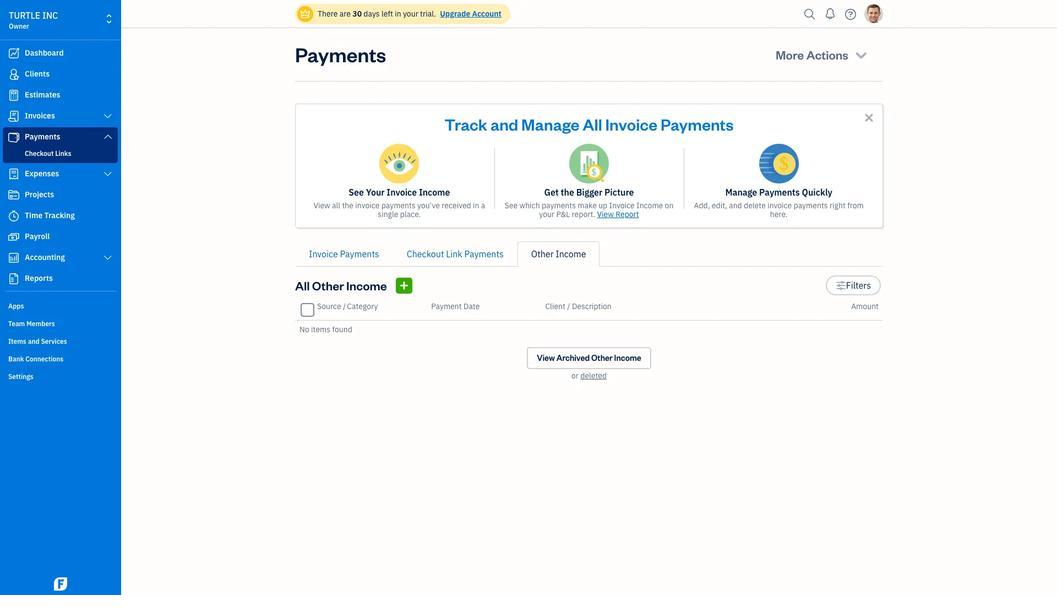 Task type: describe. For each thing, give the bounding box(es) containing it.
and for services
[[28, 337, 39, 345]]

you've
[[418, 201, 440, 210]]

found
[[332, 325, 353, 334]]

inc
[[42, 10, 58, 21]]

/ for description
[[568, 301, 571, 311]]

time tracking link
[[3, 206, 118, 226]]

invoices
[[25, 111, 55, 121]]

get the bigger picture image
[[570, 144, 609, 183]]

view archived other income
[[537, 353, 642, 363]]

services
[[41, 337, 67, 345]]

expense image
[[7, 169, 20, 180]]

items and services
[[8, 337, 67, 345]]

expenses
[[25, 169, 59, 179]]

payment date
[[432, 301, 480, 311]]

or
[[572, 371, 579, 381]]

tracking
[[44, 210, 75, 220]]

filters
[[847, 280, 872, 291]]

description
[[572, 301, 612, 311]]

amount
[[852, 301, 879, 311]]

days
[[364, 9, 380, 19]]

here.
[[771, 209, 788, 219]]

invoice for payments
[[768, 201, 792, 210]]

see which payments make up invoice income on your p&l report.
[[505, 201, 674, 219]]

there
[[318, 9, 338, 19]]

received
[[442, 201, 471, 210]]

actions
[[807, 47, 849, 62]]

time
[[25, 210, 43, 220]]

team members
[[8, 320, 55, 328]]

0 horizontal spatial in
[[395, 9, 401, 19]]

and for manage
[[491, 114, 519, 134]]

checkout link payments link
[[393, 241, 518, 267]]

client / description
[[546, 301, 612, 311]]

source
[[317, 301, 341, 311]]

money image
[[7, 231, 20, 242]]

1 horizontal spatial all
[[583, 114, 603, 134]]

no items found
[[300, 325, 353, 334]]

no
[[300, 325, 310, 334]]

your inside see which payments make up invoice income on your p&l report.
[[540, 209, 555, 219]]

projects link
[[3, 185, 118, 205]]

other income
[[532, 248, 586, 260]]

members
[[26, 320, 55, 328]]

payments for add,
[[794, 201, 828, 210]]

timer image
[[7, 210, 20, 221]]

clients
[[25, 69, 50, 79]]

links
[[55, 149, 71, 158]]

chevrondown image
[[854, 47, 869, 62]]

0 horizontal spatial your
[[403, 9, 419, 19]]

chevron large down image for expenses
[[103, 170, 113, 179]]

bigger
[[577, 187, 603, 198]]

/ for category
[[343, 301, 346, 311]]

chevron large down image for accounting
[[103, 253, 113, 262]]

bank
[[8, 355, 24, 363]]

settings
[[8, 372, 34, 381]]

bank connections
[[8, 355, 64, 363]]

in inside see your invoice income view all the invoice payments you've received in a single place.
[[473, 201, 480, 210]]

estimates
[[25, 90, 60, 100]]

apps link
[[3, 298, 118, 314]]

client
[[546, 301, 566, 311]]

view report
[[598, 209, 640, 219]]

amount button
[[852, 301, 879, 311]]

chevron large down image for invoices
[[103, 112, 113, 121]]

right
[[830, 201, 846, 210]]

checkout for checkout link payments
[[407, 248, 444, 260]]

payroll link
[[3, 227, 118, 247]]

0 vertical spatial manage
[[522, 114, 580, 134]]

freshbooks image
[[52, 577, 69, 591]]

more
[[776, 47, 805, 62]]

items
[[8, 337, 26, 345]]

payment image
[[7, 132, 20, 143]]

your
[[366, 187, 385, 198]]

invoice inside see which payments make up invoice income on your p&l report.
[[610, 201, 635, 210]]

deleted
[[581, 371, 607, 381]]

more actions
[[776, 47, 849, 62]]

2 vertical spatial other
[[592, 353, 613, 363]]

invoice image
[[7, 111, 20, 122]]

payments link
[[3, 127, 118, 147]]

edit,
[[712, 201, 728, 210]]

dashboard
[[25, 48, 64, 58]]

make
[[578, 201, 597, 210]]

view inside see your invoice income view all the invoice payments you've received in a single place.
[[314, 201, 330, 210]]

projects
[[25, 190, 54, 199]]

the inside see your invoice income view all the invoice payments you've received in a single place.
[[342, 201, 354, 210]]

income inside see which payments make up invoice income on your p&l report.
[[637, 201, 664, 210]]

invoice for your
[[356, 201, 380, 210]]

link
[[446, 248, 463, 260]]

checkout for checkout links
[[25, 149, 54, 158]]

report
[[616, 209, 640, 219]]

payments inside see which payments make up invoice income on your p&l report.
[[542, 201, 576, 210]]

turtle
[[9, 10, 40, 21]]

add new other income entry image
[[399, 279, 410, 292]]

team members link
[[3, 315, 118, 332]]

estimates link
[[3, 85, 118, 105]]

report.
[[572, 209, 596, 219]]

all other income
[[295, 278, 387, 293]]

payments for income
[[382, 201, 416, 210]]

settings link
[[3, 368, 118, 385]]

manage inside manage payments quickly add, edit, and delete invoice payments right from here.
[[726, 187, 758, 198]]

filters button
[[827, 275, 882, 295]]

main element
[[0, 0, 149, 595]]

chart image
[[7, 252, 20, 263]]

payroll
[[25, 231, 50, 241]]



Task type: locate. For each thing, give the bounding box(es) containing it.
chevron large down image inside expenses link
[[103, 170, 113, 179]]

all
[[332, 201, 341, 210]]

30
[[353, 9, 362, 19]]

2 horizontal spatial payments
[[794, 201, 828, 210]]

0 vertical spatial checkout
[[25, 149, 54, 158]]

0 horizontal spatial the
[[342, 201, 354, 210]]

account
[[473, 9, 502, 19]]

settings image
[[837, 279, 847, 292]]

track
[[445, 114, 488, 134]]

2 horizontal spatial and
[[730, 201, 743, 210]]

view left archived
[[537, 353, 555, 363]]

income
[[419, 187, 450, 198], [637, 201, 664, 210], [556, 248, 586, 260], [347, 278, 387, 293], [615, 353, 642, 363]]

project image
[[7, 190, 20, 201]]

apps
[[8, 302, 24, 310]]

see your invoice income image
[[380, 144, 419, 183]]

1 vertical spatial manage
[[726, 187, 758, 198]]

0 vertical spatial other
[[532, 248, 554, 260]]

invoice inside see your invoice income view all the invoice payments you've received in a single place.
[[356, 201, 380, 210]]

payments down quickly
[[794, 201, 828, 210]]

on
[[665, 201, 674, 210]]

0 vertical spatial all
[[583, 114, 603, 134]]

invoice down your
[[356, 201, 380, 210]]

1 horizontal spatial see
[[505, 201, 518, 210]]

the right all
[[342, 201, 354, 210]]

and right items
[[28, 337, 39, 345]]

chevron large down image down "checkout links" link
[[103, 170, 113, 179]]

chevron large down image inside accounting link
[[103, 253, 113, 262]]

crown image
[[300, 8, 311, 20]]

0 horizontal spatial manage
[[522, 114, 580, 134]]

0 horizontal spatial invoice
[[356, 201, 380, 210]]

payment date button
[[432, 301, 480, 311]]

1 horizontal spatial invoice
[[768, 201, 792, 210]]

delete
[[744, 201, 766, 210]]

chevron large down image
[[103, 170, 113, 179], [103, 253, 113, 262]]

your left p&l
[[540, 209, 555, 219]]

up
[[599, 201, 608, 210]]

1 payments from the left
[[382, 201, 416, 210]]

dashboard image
[[7, 48, 20, 59]]

checkout left link
[[407, 248, 444, 260]]

1 horizontal spatial /
[[568, 301, 571, 311]]

1 chevron large down image from the top
[[103, 170, 113, 179]]

view archived other income link
[[527, 347, 652, 369]]

0 vertical spatial your
[[403, 9, 419, 19]]

1 vertical spatial and
[[730, 201, 743, 210]]

single
[[378, 209, 399, 219]]

estimate image
[[7, 90, 20, 101]]

picture
[[605, 187, 634, 198]]

0 vertical spatial chevron large down image
[[103, 170, 113, 179]]

payments down your
[[382, 201, 416, 210]]

2 horizontal spatial other
[[592, 353, 613, 363]]

/
[[343, 301, 346, 311], [568, 301, 571, 311]]

items
[[311, 325, 331, 334]]

place.
[[400, 209, 421, 219]]

view right make
[[598, 209, 614, 219]]

1 horizontal spatial manage
[[726, 187, 758, 198]]

2 / from the left
[[568, 301, 571, 311]]

report image
[[7, 273, 20, 284]]

manage payments quickly add, edit, and delete invoice payments right from here.
[[695, 187, 864, 219]]

chevron large down image
[[103, 112, 113, 121], [103, 132, 113, 141]]

2 vertical spatial and
[[28, 337, 39, 345]]

reports link
[[3, 269, 118, 289]]

1 horizontal spatial payments
[[542, 201, 576, 210]]

view for view report
[[598, 209, 614, 219]]

or deleted
[[572, 371, 607, 381]]

1 horizontal spatial and
[[491, 114, 519, 134]]

checkout links
[[25, 149, 71, 158]]

which
[[520, 201, 540, 210]]

1 chevron large down image from the top
[[103, 112, 113, 121]]

and inside manage payments quickly add, edit, and delete invoice payments right from here.
[[730, 201, 743, 210]]

date
[[464, 301, 480, 311]]

go to help image
[[842, 6, 860, 22]]

upgrade account link
[[438, 9, 502, 19]]

other up source
[[312, 278, 344, 293]]

invoice payments link
[[295, 241, 393, 267]]

payments inside see your invoice income view all the invoice payments you've received in a single place.
[[382, 201, 416, 210]]

left
[[382, 9, 393, 19]]

chevron large down image down "payroll" link
[[103, 253, 113, 262]]

items and services link
[[3, 333, 118, 349]]

payments inside main element
[[25, 132, 60, 142]]

more actions button
[[766, 41, 879, 68]]

1 vertical spatial all
[[295, 278, 310, 293]]

in
[[395, 9, 401, 19], [473, 201, 480, 210]]

other up "deleted" link
[[592, 353, 613, 363]]

view left all
[[314, 201, 330, 210]]

notifications image
[[822, 3, 840, 25]]

2 chevron large down image from the top
[[103, 132, 113, 141]]

0 horizontal spatial all
[[295, 278, 310, 293]]

invoice inside manage payments quickly add, edit, and delete invoice payments right from here.
[[768, 201, 792, 210]]

0 vertical spatial in
[[395, 9, 401, 19]]

are
[[340, 9, 351, 19]]

trial.
[[420, 9, 436, 19]]

checkout inside "checkout links" link
[[25, 149, 54, 158]]

invoice
[[356, 201, 380, 210], [768, 201, 792, 210]]

source / category
[[317, 301, 378, 311]]

reports
[[25, 273, 53, 283]]

checkout up expenses
[[25, 149, 54, 158]]

manage payments quickly image
[[760, 144, 799, 183]]

1 horizontal spatial view
[[537, 353, 555, 363]]

0 horizontal spatial view
[[314, 201, 330, 210]]

view for view archived other income
[[537, 353, 555, 363]]

all up get the bigger picture
[[583, 114, 603, 134]]

see left your
[[349, 187, 364, 198]]

1 horizontal spatial other
[[532, 248, 554, 260]]

bank connections link
[[3, 350, 118, 367]]

see left which
[[505, 201, 518, 210]]

from
[[848, 201, 864, 210]]

2 chevron large down image from the top
[[103, 253, 113, 262]]

0 vertical spatial and
[[491, 114, 519, 134]]

track and manage all invoice payments
[[445, 114, 734, 134]]

expenses link
[[3, 164, 118, 184]]

1 vertical spatial see
[[505, 201, 518, 210]]

0 horizontal spatial /
[[343, 301, 346, 311]]

close image
[[863, 111, 876, 124]]

time tracking
[[25, 210, 75, 220]]

other
[[532, 248, 554, 260], [312, 278, 344, 293], [592, 353, 613, 363]]

view
[[314, 201, 330, 210], [598, 209, 614, 219], [537, 353, 555, 363]]

1 vertical spatial the
[[342, 201, 354, 210]]

see for your
[[349, 187, 364, 198]]

0 vertical spatial the
[[561, 187, 575, 198]]

income inside see your invoice income view all the invoice payments you've received in a single place.
[[419, 187, 450, 198]]

1 vertical spatial in
[[473, 201, 480, 210]]

invoice payments
[[309, 248, 380, 260]]

chevron large down image inside invoices link
[[103, 112, 113, 121]]

accounting link
[[3, 248, 118, 268]]

invoices link
[[3, 106, 118, 126]]

/ right source
[[343, 301, 346, 311]]

see inside see which payments make up invoice income on your p&l report.
[[505, 201, 518, 210]]

all up no
[[295, 278, 310, 293]]

1 invoice from the left
[[356, 201, 380, 210]]

0 horizontal spatial see
[[349, 187, 364, 198]]

/ right client
[[568, 301, 571, 311]]

quickly
[[803, 187, 833, 198]]

1 horizontal spatial the
[[561, 187, 575, 198]]

1 / from the left
[[343, 301, 346, 311]]

p&l
[[557, 209, 570, 219]]

your left the trial.
[[403, 9, 419, 19]]

checkout links link
[[5, 147, 116, 160]]

add,
[[695, 201, 711, 210]]

1 vertical spatial other
[[312, 278, 344, 293]]

2 invoice from the left
[[768, 201, 792, 210]]

chevron large down image up payments link
[[103, 112, 113, 121]]

payments inside manage payments quickly add, edit, and delete invoice payments right from here.
[[794, 201, 828, 210]]

other income link
[[518, 241, 600, 267]]

1 vertical spatial chevron large down image
[[103, 132, 113, 141]]

archived
[[557, 353, 590, 363]]

invoice right delete at right top
[[768, 201, 792, 210]]

search image
[[802, 6, 819, 22]]

1 vertical spatial your
[[540, 209, 555, 219]]

accounting
[[25, 252, 65, 262]]

client image
[[7, 69, 20, 80]]

0 horizontal spatial other
[[312, 278, 344, 293]]

in right left
[[395, 9, 401, 19]]

other down which
[[532, 248, 554, 260]]

and right edit,
[[730, 201, 743, 210]]

0 horizontal spatial and
[[28, 337, 39, 345]]

turtle inc owner
[[9, 10, 58, 30]]

2 payments from the left
[[542, 201, 576, 210]]

payments
[[382, 201, 416, 210], [542, 201, 576, 210], [794, 201, 828, 210]]

checkout link payments
[[407, 248, 504, 260]]

see for which
[[505, 201, 518, 210]]

see your invoice income view all the invoice payments you've received in a single place.
[[314, 187, 486, 219]]

invoice inside see your invoice income view all the invoice payments you've received in a single place.
[[387, 187, 417, 198]]

connections
[[26, 355, 64, 363]]

payments
[[295, 41, 386, 67], [661, 114, 734, 134], [25, 132, 60, 142], [760, 187, 800, 198], [340, 248, 380, 260], [465, 248, 504, 260]]

chevron large down image for payments
[[103, 132, 113, 141]]

0 horizontal spatial checkout
[[25, 149, 54, 158]]

checkout inside checkout link payments link
[[407, 248, 444, 260]]

payments inside manage payments quickly add, edit, and delete invoice payments right from here.
[[760, 187, 800, 198]]

payments down get
[[542, 201, 576, 210]]

and right track
[[491, 114, 519, 134]]

2 horizontal spatial view
[[598, 209, 614, 219]]

in left a
[[473, 201, 480, 210]]

the right get
[[561, 187, 575, 198]]

1 horizontal spatial your
[[540, 209, 555, 219]]

and inside main element
[[28, 337, 39, 345]]

1 horizontal spatial in
[[473, 201, 480, 210]]

1 horizontal spatial checkout
[[407, 248, 444, 260]]

your
[[403, 9, 419, 19], [540, 209, 555, 219]]

1 vertical spatial checkout
[[407, 248, 444, 260]]

3 payments from the left
[[794, 201, 828, 210]]

0 vertical spatial chevron large down image
[[103, 112, 113, 121]]

clients link
[[3, 64, 118, 84]]

dashboard link
[[3, 44, 118, 63]]

there are 30 days left in your trial. upgrade account
[[318, 9, 502, 19]]

invoice
[[606, 114, 658, 134], [387, 187, 417, 198], [610, 201, 635, 210], [309, 248, 338, 260]]

upgrade
[[440, 9, 471, 19]]

0 horizontal spatial payments
[[382, 201, 416, 210]]

get
[[545, 187, 559, 198]]

deleted link
[[581, 371, 607, 381]]

1 vertical spatial chevron large down image
[[103, 253, 113, 262]]

0 vertical spatial see
[[349, 187, 364, 198]]

chevron large down image up "checkout links" link
[[103, 132, 113, 141]]

see inside see your invoice income view all the invoice payments you've received in a single place.
[[349, 187, 364, 198]]

owner
[[9, 22, 29, 30]]

the
[[561, 187, 575, 198], [342, 201, 354, 210]]

checkout
[[25, 149, 54, 158], [407, 248, 444, 260]]

see
[[349, 187, 364, 198], [505, 201, 518, 210]]



Task type: vqa. For each thing, say whether or not it's contained in the screenshot.
plus icon within Add Another Reminder "button"
no



